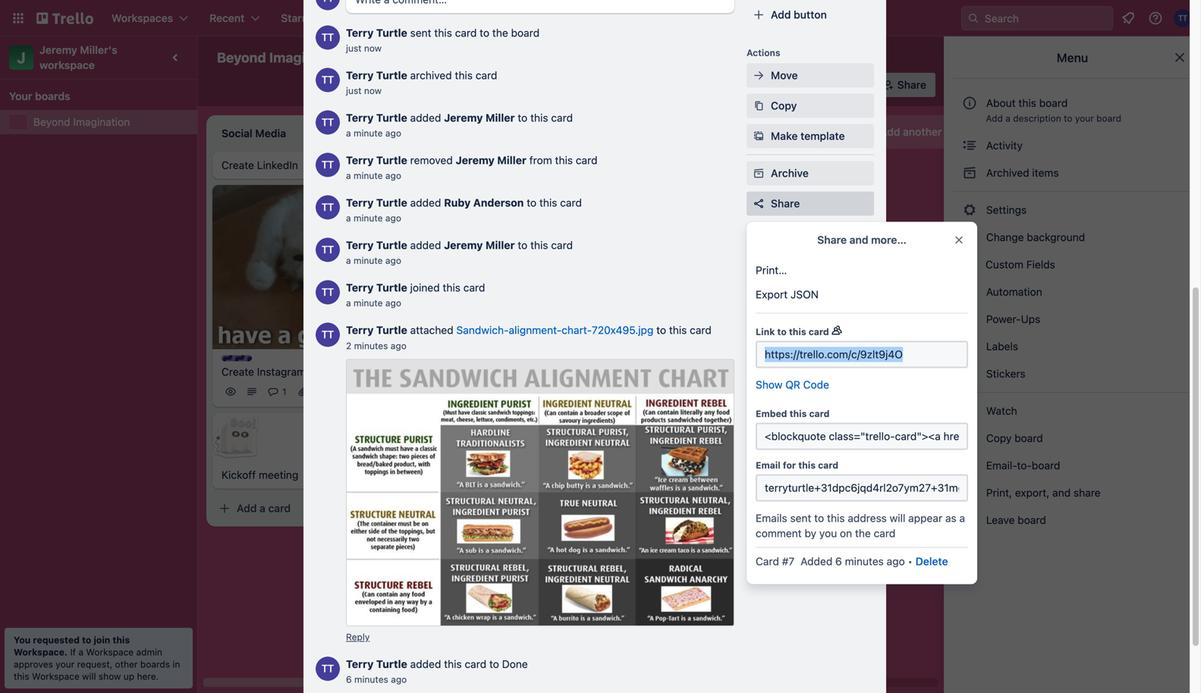 Task type: describe. For each thing, give the bounding box(es) containing it.
added inside the 'terry turtle added this card to done 6 minutes ago'
[[410, 659, 441, 671]]

filters
[[764, 79, 795, 91]]

2 minutes ago link
[[346, 341, 407, 352]]

chart-
[[562, 324, 592, 337]]

now inside terry turtle archived this card just now
[[364, 85, 382, 96]]

export json
[[756, 289, 819, 301]]

0 horizontal spatial jeremy miller (jeremymiller198) image
[[383, 383, 401, 401]]

change
[[987, 231, 1025, 244]]

0 vertical spatial ruby anderson (rubyanderson7) image
[[793, 315, 811, 333]]

power-
[[987, 313, 1022, 326]]

add for the leftmost add a card button
[[237, 503, 257, 515]]

in
[[173, 660, 180, 670]]

Board name text field
[[210, 46, 354, 70]]

0 notifications image
[[1120, 9, 1138, 27]]

sent inside terry turtle sent this card to the board just now
[[410, 27, 432, 39]]

#7
[[783, 556, 795, 568]]

terry inside terry turtle attached sandwich-alignment-chart-720x495.jpg to this card 2 minutes ago
[[346, 324, 374, 337]]

a inside terry turtle removed jeremy miller from this card a minute ago
[[346, 170, 351, 181]]

2 horizontal spatial 1
[[692, 318, 697, 329]]

1 horizontal spatial jeremy miller (jeremymiller198) image
[[577, 368, 595, 386]]

create linkedin link
[[222, 158, 398, 173]]

linkedin
[[257, 159, 298, 172]]

sm image for copy board
[[963, 431, 978, 446]]

code
[[804, 379, 830, 391]]

card inside terry turtle attached sandwich-alignment-chart-720x495.jpg to this card 2 minutes ago
[[690, 324, 712, 337]]

card inside terry turtle joined this card a minute ago
[[464, 282, 485, 294]]

this inside emails sent to this address will appear as a comment by you on the card
[[828, 513, 845, 525]]

compliment the chef
[[437, 330, 541, 342]]

6 minutes ago link
[[346, 675, 407, 686]]

card inside the 'terry turtle added this card to done 6 minutes ago'
[[465, 659, 487, 671]]

about this board add a description to your board
[[987, 97, 1122, 124]]

0 horizontal spatial add a card button
[[213, 497, 383, 521]]

copy for copy
[[771, 99, 797, 112]]

export,
[[1016, 487, 1050, 500]]

requested
[[33, 636, 80, 646]]

sm image inside "copy" 'link'
[[752, 98, 767, 114]]

sandwich-alignment-chart-720x495.jpg link
[[457, 324, 654, 337]]

this inside you requested to join this workspace.
[[113, 636, 130, 646]]

terry turtle attached sandwich-alignment-chart-720x495.jpg to this card 2 minutes ago
[[346, 324, 715, 352]]

labels
[[984, 341, 1019, 353]]

720x495.jpg
[[592, 324, 654, 337]]

1 vertical spatial jeremy miller (jeremymiller198) image
[[814, 315, 832, 333]]

labels link
[[954, 335, 1193, 359]]

terry inside the 'terry turtle added this card to done 6 minutes ago'
[[346, 659, 374, 671]]

will inside emails sent to this address will appear as a comment by you on the card
[[890, 513, 906, 525]]

terry turtle added this card to done 6 minutes ago
[[346, 659, 528, 686]]

json
[[791, 289, 819, 301]]

2 vertical spatial share
[[818, 234, 847, 246]]

embed
[[756, 409, 788, 419]]

2 vertical spatial miller
[[486, 239, 515, 252]]

added
[[801, 556, 833, 568]]

admin
[[136, 648, 162, 658]]

copy board
[[984, 432, 1044, 445]]

to inside terry turtle attached sandwich-alignment-chart-720x495.jpg to this card 2 minutes ago
[[657, 324, 667, 337]]

jeremy inside the jeremy miller's workspace
[[39, 44, 77, 56]]

Search field
[[980, 7, 1113, 30]]

create from template… image for middle add a card button
[[604, 406, 617, 418]]

turtle inside terry turtle sent this card to the board just now
[[376, 27, 408, 39]]

board down export, at the bottom right
[[1018, 514, 1047, 527]]

print,
[[987, 487, 1013, 500]]

automation
[[984, 286, 1043, 298]]

print… link
[[747, 259, 978, 283]]

4 a minute ago link from the top
[[346, 255, 402, 266]]

archive
[[771, 167, 809, 180]]

leftover
[[653, 352, 693, 365]]

3 terry from the top
[[346, 112, 374, 124]]

minute inside terry turtle added ruby anderson to this card a minute ago
[[354, 213, 383, 224]]

imagination inside "board name" "text box"
[[269, 49, 347, 66]]

3 added from the top
[[410, 239, 441, 252]]

background
[[1028, 231, 1086, 244]]

fields
[[1027, 259, 1056, 271]]

leave board link
[[954, 509, 1193, 533]]

leftover pie link
[[653, 351, 829, 366]]

back to home image
[[36, 6, 93, 30]]

2 vertical spatial 1
[[282, 387, 287, 398]]

card
[[756, 556, 780, 568]]

print, export, and share link
[[954, 481, 1193, 506]]

0 horizontal spatial imagination
[[73, 116, 130, 128]]

appear
[[909, 513, 943, 525]]

custom fields
[[986, 259, 1056, 271]]

as
[[946, 513, 957, 525]]

show
[[756, 379, 783, 391]]

card inside terry turtle removed jeremy miller from this card a minute ago
[[576, 154, 598, 167]]

this inside terry turtle joined this card a minute ago
[[443, 282, 461, 294]]

0 vertical spatial 6
[[836, 556, 843, 568]]

copy board link
[[954, 427, 1193, 451]]

sm image for stickers
[[963, 367, 978, 382]]

0 vertical spatial miller
[[486, 112, 515, 124]]

card inside terry turtle added ruby anderson to this card a minute ago
[[560, 197, 582, 209]]

menu
[[1058, 50, 1089, 65]]

a inside terry turtle added ruby anderson to this card a minute ago
[[346, 213, 351, 224]]

color: bold red, title: "thoughts" element
[[437, 158, 494, 169]]

jeremy down terry turtle added ruby anderson to this card a minute ago
[[444, 239, 483, 252]]

show
[[99, 672, 121, 683]]

turtle inside terry turtle added ruby anderson to this card a minute ago
[[376, 197, 408, 209]]

ago inside terry turtle removed jeremy miller from this card a minute ago
[[386, 170, 402, 181]]

this inside terry turtle archived this card just now
[[455, 69, 473, 82]]

compliment the chef link
[[437, 328, 613, 344]]

watch link
[[954, 399, 1193, 424]]

terry turtle removed jeremy miller from this card a minute ago
[[346, 154, 598, 181]]

beyond inside "board name" "text box"
[[217, 49, 266, 66]]

export
[[756, 289, 788, 301]]

turtle inside terry turtle attached sandwich-alignment-chart-720x495.jpg to this card 2 minutes ago
[[376, 324, 408, 337]]

up
[[124, 672, 134, 683]]

email-
[[987, 460, 1018, 472]]

copy link
[[747, 94, 875, 118]]

add for add another list button
[[881, 126, 901, 138]]

board up to-
[[1015, 432, 1044, 445]]

terry inside terry turtle added ruby anderson to this card a minute ago
[[346, 197, 374, 209]]

add button button
[[747, 3, 875, 27]]

kickoff meeting link
[[222, 468, 398, 483]]

create for create
[[450, 12, 483, 24]]

email-to-board
[[984, 460, 1061, 472]]

color: purple, title: none image
[[222, 356, 252, 362]]

terry turtle added ruby anderson to this card a minute ago
[[346, 197, 582, 224]]

create for create instagram
[[222, 366, 254, 379]]

create linkedin
[[222, 159, 298, 172]]

about
[[987, 97, 1016, 109]]

dec 31
[[477, 350, 506, 361]]

sandwich-
[[457, 324, 509, 337]]

0 horizontal spatial and
[[850, 234, 869, 246]]

create instagram link
[[222, 365, 398, 380]]

sm image for activity
[[963, 138, 978, 153]]

to inside about this board add a description to your board
[[1065, 113, 1073, 124]]

terry inside terry turtle archived this card just now
[[346, 69, 374, 82]]

sm image for watch
[[963, 404, 978, 419]]

leftover pie
[[653, 352, 711, 365]]

joined
[[410, 282, 440, 294]]

0 horizontal spatial beyond imagination
[[33, 116, 130, 128]]

a down kickoff meeting on the left bottom of page
[[260, 503, 266, 515]]

sm image for labels
[[963, 339, 978, 355]]

custom
[[986, 259, 1024, 271]]

settings link
[[954, 198, 1193, 222]]

your boards with 1 items element
[[9, 87, 181, 106]]

create for create linkedin
[[222, 159, 254, 172]]

join
[[94, 636, 110, 646]]

this inside if a workspace admin approves your request, other boards in this workspace will show up here.
[[14, 672, 29, 683]]

search image
[[968, 12, 980, 24]]

terry inside terry turtle removed jeremy miller from this card a minute ago
[[346, 154, 374, 167]]

template
[[801, 130, 846, 142]]

ago inside the 'terry turtle added this card to done 6 minutes ago'
[[391, 675, 407, 686]]

a up terry turtle joined this card a minute ago
[[346, 255, 351, 266]]

archived
[[410, 69, 452, 82]]

activity link
[[954, 134, 1193, 158]]

sm image for leave board
[[963, 513, 978, 528]]

now inside terry turtle sent this card to the board just now
[[364, 43, 382, 54]]

and inside 'link'
[[1053, 487, 1071, 500]]

sm image for power-ups
[[963, 312, 978, 327]]

create from template… image for right add a card button
[[820, 386, 832, 398]]

a inside terry turtle joined this card a minute ago
[[346, 298, 351, 309]]

this inside terry turtle attached sandwich-alignment-chart-720x495.jpg to this card 2 minutes ago
[[670, 324, 687, 337]]

your inside if a workspace admin approves your request, other boards in this workspace will show up here.
[[56, 660, 75, 670]]

the inside terry turtle sent this card to the board just now
[[493, 27, 509, 39]]

1 horizontal spatial share button
[[877, 73, 936, 97]]

request,
[[77, 660, 113, 670]]

minute inside terry turtle removed jeremy miller from this card a minute ago
[[354, 170, 383, 181]]

terry turtle added jeremy miller to this card a minute ago for 1st a minute ago link from the top
[[346, 112, 573, 139]]

reply link
[[346, 633, 370, 643]]

3 turtle from the top
[[376, 112, 408, 124]]

31
[[496, 350, 506, 361]]

delete button
[[916, 555, 949, 570]]

description
[[1014, 113, 1062, 124]]

sm image for archived items
[[963, 166, 978, 181]]

make template
[[771, 130, 846, 142]]

emails sent to this address will appear as a comment by you on the card
[[756, 513, 966, 540]]

Email for this card text field
[[756, 475, 969, 502]]

ago inside terry turtle attached sandwich-alignment-chart-720x495.jpg to this card 2 minutes ago
[[391, 341, 407, 352]]

change background
[[984, 231, 1086, 244]]

miller's
[[80, 44, 117, 56]]

star or unstar board image
[[363, 52, 375, 64]]

filters button
[[742, 73, 800, 97]]

2 a minute ago link from the top
[[346, 170, 402, 181]]

email for this card
[[756, 460, 839, 471]]



Task type: locate. For each thing, give the bounding box(es) containing it.
turtle up terry turtle joined this card a minute ago
[[376, 239, 408, 252]]

1 terry turtle added jeremy miller to this card a minute ago from the top
[[346, 112, 573, 139]]

8 turtle from the top
[[376, 324, 408, 337]]

terry turtle (terryturtle) image
[[316, 0, 340, 10], [316, 25, 340, 50], [316, 68, 340, 92], [316, 110, 340, 135], [316, 153, 340, 177], [316, 196, 340, 220], [316, 238, 340, 262], [771, 315, 790, 333], [556, 368, 574, 386]]

miller up thoughts
[[486, 112, 515, 124]]

add a card button down leftover pie link
[[644, 380, 814, 404]]

1 vertical spatial 1
[[564, 350, 568, 361]]

5 minute from the top
[[354, 298, 383, 309]]

1 vertical spatial now
[[364, 85, 382, 96]]

1 vertical spatial boards
[[140, 660, 170, 670]]

1 down 'sandwich-alignment-chart-720x495.jpg' link
[[564, 350, 568, 361]]

email
[[756, 460, 781, 471]]

will down 'request,'
[[82, 672, 96, 683]]

create down "color: purple, title: none" icon
[[222, 366, 254, 379]]

copy down 'filters'
[[771, 99, 797, 112]]

sent up the by
[[791, 513, 812, 525]]

jeremy miller (jeremymiller198) image
[[577, 368, 595, 386], [383, 383, 401, 401]]

print…
[[756, 264, 788, 277]]

add down "dec 31" option
[[453, 405, 473, 418]]

0 horizontal spatial ruby anderson (rubyanderson7) image
[[598, 368, 617, 386]]

add down kickoff
[[237, 503, 257, 515]]

0 vertical spatial just
[[346, 43, 362, 54]]

1 vertical spatial ruby anderson (rubyanderson7) image
[[598, 368, 617, 386]]

1 horizontal spatial add a card button
[[428, 400, 598, 424]]

sm image left stickers
[[963, 367, 978, 382]]

ruby anderson (rubyanderson7) image
[[793, 315, 811, 333], [598, 368, 617, 386]]

sm image left watch
[[963, 404, 978, 419]]

1 horizontal spatial will
[[890, 513, 906, 525]]

share button right ruby anderson (rubyanderson7) image
[[877, 73, 936, 97]]

custom fields button
[[954, 253, 1193, 277]]

sm image left labels
[[963, 339, 978, 355]]

sm image inside "archived items" link
[[963, 166, 978, 181]]

instagram
[[257, 366, 306, 379]]

create from template… image
[[820, 386, 832, 398], [604, 406, 617, 418]]

sm image inside make template link
[[752, 129, 767, 144]]

1 vertical spatial create
[[222, 159, 254, 172]]

1 horizontal spatial workspace
[[86, 648, 134, 658]]

miller inside terry turtle removed jeremy miller from this card a minute ago
[[498, 154, 527, 167]]

a up 2
[[346, 298, 351, 309]]

4 minute from the top
[[354, 255, 383, 266]]

ups
[[1022, 313, 1041, 326]]

just now link up terry turtle archived this card just now
[[346, 43, 382, 54]]

1 down the instagram
[[282, 387, 287, 398]]

ago inside terry turtle added ruby anderson to this card a minute ago
[[386, 213, 402, 224]]

1 vertical spatial will
[[82, 672, 96, 683]]

1 horizontal spatial ruby anderson (rubyanderson7) image
[[793, 315, 811, 333]]

•
[[908, 556, 913, 568]]

2 just from the top
[[346, 85, 362, 96]]

add another list button
[[853, 115, 1060, 149]]

boards inside if a workspace admin approves your request, other boards in this workspace will show up here.
[[140, 660, 170, 670]]

board up description
[[1040, 97, 1068, 109]]

jeremy miller (jeremymiller198) image
[[831, 74, 852, 96], [814, 315, 832, 333]]

reply
[[346, 633, 370, 643]]

you requested to join this workspace.
[[14, 636, 130, 658]]

thinking
[[437, 168, 479, 181]]

share up "add another list"
[[898, 79, 927, 91]]

0 vertical spatial sent
[[410, 27, 432, 39]]

add down about
[[987, 113, 1004, 124]]

sm image for print, export, and share
[[963, 486, 978, 501]]

your inside about this board add a description to your board
[[1076, 113, 1095, 124]]

0 vertical spatial the
[[493, 27, 509, 39]]

ago inside terry turtle joined this card a minute ago
[[386, 298, 402, 309]]

0 vertical spatial boards
[[35, 90, 70, 103]]

1 horizontal spatial imagination
[[269, 49, 347, 66]]

1 horizontal spatial add a card
[[453, 405, 506, 418]]

add a card for middle add a card button
[[453, 405, 506, 418]]

create from template… image
[[389, 503, 401, 515]]

1 vertical spatial the
[[499, 330, 515, 342]]

2 horizontal spatial add a card button
[[644, 380, 814, 404]]

2
[[346, 341, 352, 352]]

9 terry from the top
[[346, 659, 374, 671]]

j
[[17, 49, 26, 66]]

copy inside 'link'
[[771, 99, 797, 112]]

miller down anderson
[[486, 239, 515, 252]]

0 vertical spatial jeremy miller (jeremymiller198) image
[[831, 74, 852, 96]]

1 horizontal spatial beyond
[[217, 49, 266, 66]]

1 horizontal spatial beyond imagination
[[217, 49, 347, 66]]

archived items
[[984, 167, 1060, 179]]

add left 'button'
[[771, 8, 792, 21]]

ruby anderson (rubyanderson7) image down 720x495.jpg
[[598, 368, 617, 386]]

board up print, export, and share
[[1033, 460, 1061, 472]]

share button down archive link
[[747, 192, 875, 216]]

and
[[850, 234, 869, 246], [1053, 487, 1071, 500]]

jeremy miller (jeremymiller198) image down chart-
[[577, 368, 595, 386]]

ruby anderson (rubyanderson7) image
[[851, 74, 872, 96]]

alignment-
[[509, 324, 562, 337]]

just now link for sent this card to the board
[[346, 43, 382, 54]]

turtle left joined
[[376, 282, 408, 294]]

0 vertical spatial workspace
[[86, 648, 134, 658]]

0 horizontal spatial will
[[82, 672, 96, 683]]

1 horizontal spatial boards
[[140, 660, 170, 670]]

sm image inside 'copy board' link
[[963, 431, 978, 446]]

terry turtle added jeremy miller to this card a minute ago for 2nd a minute ago link from the bottom of the page
[[346, 239, 573, 266]]

add a card down pie
[[668, 386, 722, 398]]

turtle inside the 'terry turtle added this card to done 6 minutes ago'
[[376, 659, 408, 671]]

2 terry from the top
[[346, 69, 374, 82]]

0 vertical spatial beyond
[[217, 49, 266, 66]]

removed
[[410, 154, 453, 167]]

share up print… link at top right
[[818, 234, 847, 246]]

a up create linkedin link
[[346, 128, 351, 139]]

a down "dec 31" option
[[475, 405, 481, 418]]

3 minute from the top
[[354, 213, 383, 224]]

1 horizontal spatial 6
[[836, 556, 843, 568]]

turtle up 2 minutes ago "link"
[[376, 324, 408, 337]]

board
[[511, 27, 540, 39], [1040, 97, 1068, 109], [1097, 113, 1122, 124], [1015, 432, 1044, 445], [1033, 460, 1061, 472], [1018, 514, 1047, 527]]

1 just from the top
[[346, 43, 362, 54]]

turtle inside terry turtle removed jeremy miller from this card a minute ago
[[376, 154, 408, 167]]

terry inside terry turtle joined this card a minute ago
[[346, 282, 374, 294]]

jeremy up color: bold red, title: "thoughts" element
[[444, 112, 483, 124]]

1 vertical spatial share
[[771, 197, 801, 210]]

workspace down "approves"
[[32, 672, 80, 683]]

change background link
[[954, 226, 1193, 250]]

qr
[[786, 379, 801, 391]]

beyond imagination inside "board name" "text box"
[[217, 49, 347, 66]]

2 vertical spatial minutes
[[355, 675, 389, 686]]

add inside add another list button
[[881, 126, 901, 138]]

minutes down reply link
[[355, 675, 389, 686]]

0 vertical spatial create from template… image
[[820, 386, 832, 398]]

if a workspace admin approves your request, other boards in this workspace will show up here.
[[14, 648, 180, 683]]

add down "leftover pie"
[[668, 386, 688, 398]]

close popover image
[[954, 234, 966, 246]]

this inside the 'terry turtle added this card to done 6 minutes ago'
[[444, 659, 462, 671]]

1 vertical spatial copy
[[987, 432, 1012, 445]]

6 right added
[[836, 556, 843, 568]]

sent inside emails sent to this address will appear as a comment by you on the card
[[791, 513, 812, 525]]

2 vertical spatial the
[[856, 528, 871, 540]]

will inside if a workspace admin approves your request, other boards in this workspace will show up here.
[[82, 672, 96, 683]]

sm image
[[752, 68, 767, 83], [650, 73, 672, 94], [752, 98, 767, 114], [963, 138, 978, 153], [963, 166, 978, 181], [963, 203, 978, 218], [963, 285, 978, 300], [963, 312, 978, 327], [963, 431, 978, 446], [963, 459, 978, 474], [963, 486, 978, 501]]

1 vertical spatial just now link
[[346, 85, 382, 96]]

card inside emails sent to this address will appear as a comment by you on the card
[[874, 528, 896, 540]]

1 vertical spatial create from template… image
[[604, 406, 617, 418]]

6 down reply
[[346, 675, 352, 686]]

0 vertical spatial your
[[1076, 113, 1095, 124]]

power-ups
[[984, 313, 1044, 326]]

a right as
[[960, 513, 966, 525]]

0 vertical spatial 1
[[692, 318, 697, 329]]

imagination left star or unstar board image
[[269, 49, 347, 66]]

sm image inside leave board link
[[963, 513, 978, 528]]

another
[[904, 126, 943, 138]]

1 up pie
[[692, 318, 697, 329]]

sm image inside 'watch' link
[[963, 404, 978, 419]]

terry turtle (terryturtle) image
[[1175, 9, 1193, 27], [811, 74, 833, 96], [316, 281, 340, 305], [316, 323, 340, 347], [361, 383, 380, 401], [316, 658, 340, 682]]

sm image inside email-to-board link
[[963, 459, 978, 474]]

1 vertical spatial imagination
[[73, 116, 130, 128]]

Embed this card text field
[[756, 423, 969, 451]]

minute inside terry turtle joined this card a minute ago
[[354, 298, 383, 309]]

just now link for archived this card
[[346, 85, 382, 96]]

just
[[346, 43, 362, 54], [346, 85, 362, 96]]

meeting
[[259, 469, 299, 482]]

turtle up terry turtle archived this card just now
[[376, 27, 408, 39]]

this inside terry turtle removed jeremy miller from this card a minute ago
[[555, 154, 573, 167]]

settings
[[984, 204, 1027, 216]]

automation link
[[954, 280, 1193, 304]]

1 minute from the top
[[354, 128, 383, 139]]

7 turtle from the top
[[376, 282, 408, 294]]

sm image left the "make"
[[752, 129, 767, 144]]

1 vertical spatial miller
[[498, 154, 527, 167]]

just now link down star or unstar board image
[[346, 85, 382, 96]]

board right create button
[[511, 27, 540, 39]]

2 vertical spatial create
[[222, 366, 254, 379]]

jeremy miller (jeremymiller198) image down json
[[814, 315, 832, 333]]

add a card for the leftmost add a card button
[[237, 503, 291, 515]]

6 turtle from the top
[[376, 239, 408, 252]]

primary element
[[0, 0, 1202, 36]]

sm image inside the automation link
[[963, 285, 978, 300]]

0 horizontal spatial boards
[[35, 90, 70, 103]]

jeremy miller (jeremymiller198) image down 2 minutes ago "link"
[[383, 383, 401, 401]]

1 horizontal spatial your
[[1076, 113, 1095, 124]]

just inside terry turtle sent this card to the board just now
[[346, 43, 362, 54]]

sm image for automation
[[963, 285, 978, 300]]

this inside about this board add a description to your board
[[1019, 97, 1037, 109]]

0 vertical spatial add a card
[[668, 386, 722, 398]]

sm image inside move link
[[752, 68, 767, 83]]

boards right your
[[35, 90, 70, 103]]

show qr code link
[[756, 378, 830, 393]]

1
[[692, 318, 697, 329], [564, 350, 568, 361], [282, 387, 287, 398]]

thoughts thinking
[[437, 159, 494, 181]]

the right create button
[[493, 27, 509, 39]]

share down archive
[[771, 197, 801, 210]]

0 horizontal spatial beyond
[[33, 116, 70, 128]]

add a card down "dec 31" option
[[453, 405, 506, 418]]

share
[[898, 79, 927, 91], [771, 197, 801, 210], [818, 234, 847, 246]]

add inside add button button
[[771, 8, 792, 21]]

boards down admin
[[140, 660, 170, 670]]

create left linkedin at the left top of page
[[222, 159, 254, 172]]

sm image
[[752, 129, 767, 144], [752, 166, 767, 181], [963, 339, 978, 355], [963, 367, 978, 382], [963, 404, 978, 419], [963, 513, 978, 528]]

2 minute from the top
[[354, 170, 383, 181]]

jeremy up thinking on the top left of the page
[[456, 154, 495, 167]]

0 horizontal spatial create from template… image
[[604, 406, 617, 418]]

add for middle add a card button
[[453, 405, 473, 418]]

1 added from the top
[[410, 112, 441, 124]]

turtle left the "ruby"
[[376, 197, 408, 209]]

this inside terry turtle added ruby anderson to this card a minute ago
[[540, 197, 558, 209]]

0 vertical spatial beyond imagination
[[217, 49, 347, 66]]

1 vertical spatial add a card
[[453, 405, 506, 418]]

1 vertical spatial and
[[1053, 487, 1071, 500]]

the
[[493, 27, 509, 39], [499, 330, 515, 342], [856, 528, 871, 540]]

sm image inside the stickers link
[[963, 367, 978, 382]]

0 horizontal spatial your
[[56, 660, 75, 670]]

link
[[756, 327, 775, 337]]

sm image inside labels link
[[963, 339, 978, 355]]

now down star or unstar board image
[[364, 85, 382, 96]]

a right linkedin at the left top of page
[[346, 170, 351, 181]]

create up terry turtle sent this card to the board just now
[[450, 12, 483, 24]]

8 terry from the top
[[346, 324, 374, 337]]

4 terry from the top
[[346, 154, 374, 167]]

added inside terry turtle added ruby anderson to this card a minute ago
[[410, 197, 441, 209]]

for
[[783, 460, 797, 471]]

sm image left archive
[[752, 166, 767, 181]]

add a card for right add a card button
[[668, 386, 722, 398]]

a inside emails sent to this address will appear as a comment by you on the card
[[960, 513, 966, 525]]

card inside terry turtle sent this card to the board just now
[[455, 27, 477, 39]]

0 vertical spatial minutes
[[354, 341, 388, 352]]

turtle inside terry turtle joined this card a minute ago
[[376, 282, 408, 294]]

to inside emails sent to this address will appear as a comment by you on the card
[[815, 513, 825, 525]]

a down about
[[1006, 113, 1011, 124]]

imagination
[[269, 49, 347, 66], [73, 116, 130, 128]]

1 terry from the top
[[346, 27, 374, 39]]

ruby
[[444, 197, 471, 209]]

1 horizontal spatial sent
[[791, 513, 812, 525]]

move
[[771, 69, 798, 82]]

your down if
[[56, 660, 75, 670]]

5 turtle from the top
[[376, 197, 408, 209]]

terry turtle added jeremy miller to this card a minute ago down terry turtle added ruby anderson to this card a minute ago
[[346, 239, 573, 266]]

stickers
[[984, 368, 1026, 380]]

sm image right as
[[963, 513, 978, 528]]

miller up thinking link
[[498, 154, 527, 167]]

2 horizontal spatial share
[[898, 79, 927, 91]]

0 vertical spatial create
[[450, 12, 483, 24]]

button
[[794, 8, 827, 21]]

will left appear
[[890, 513, 906, 525]]

1 vertical spatial beyond imagination
[[33, 116, 130, 128]]

terry turtle added jeremy miller to this card a minute ago up color: bold red, title: "thoughts" element
[[346, 112, 573, 139]]

board inside terry turtle sent this card to the board just now
[[511, 27, 540, 39]]

sm image inside 'activity' link
[[963, 138, 978, 153]]

0 horizontal spatial 1
[[282, 387, 287, 398]]

2 horizontal spatial add a card
[[668, 386, 722, 398]]

terry turtle joined this card a minute ago
[[346, 282, 485, 309]]

1 horizontal spatial create from template… image
[[820, 386, 832, 398]]

0 vertical spatial just now link
[[346, 43, 382, 54]]

1 vertical spatial just
[[346, 85, 362, 96]]

0 horizontal spatial share button
[[747, 192, 875, 216]]

0 vertical spatial and
[[850, 234, 869, 246]]

share and more…
[[818, 234, 907, 246]]

sm image inside power-ups link
[[963, 312, 978, 327]]

add a card button down kickoff meeting link
[[213, 497, 383, 521]]

1 vertical spatial 6
[[346, 675, 352, 686]]

copy up 'email-'
[[987, 432, 1012, 445]]

1 horizontal spatial share
[[818, 234, 847, 246]]

1 a minute ago link from the top
[[346, 128, 402, 139]]

edit card image
[[818, 159, 831, 171]]

0 horizontal spatial workspace
[[32, 672, 80, 683]]

minutes right 2
[[354, 341, 388, 352]]

create inside button
[[450, 12, 483, 24]]

2 terry turtle added jeremy miller to this card a minute ago from the top
[[346, 239, 573, 266]]

the inside emails sent to this address will appear as a comment by you on the card
[[856, 528, 871, 540]]

0 vertical spatial share button
[[877, 73, 936, 97]]

jeremy inside terry turtle removed jeremy miller from this card a minute ago
[[456, 154, 495, 167]]

move link
[[747, 63, 875, 88]]

minutes inside the 'terry turtle added this card to done 6 minutes ago'
[[355, 675, 389, 686]]

1 vertical spatial terry turtle added jeremy miller to this card a minute ago
[[346, 239, 573, 266]]

9 turtle from the top
[[376, 659, 408, 671]]

5 a minute ago link from the top
[[346, 298, 402, 309]]

1 horizontal spatial 1
[[564, 350, 568, 361]]

to inside the 'terry turtle added this card to done 6 minutes ago'
[[490, 659, 500, 671]]

create button
[[440, 6, 492, 30]]

7 terry from the top
[[346, 282, 374, 294]]

sm image inside settings link
[[963, 203, 978, 218]]

to inside terry turtle sent this card to the board just now
[[480, 27, 490, 39]]

sm image for settings
[[963, 203, 978, 218]]

1 vertical spatial sent
[[791, 513, 812, 525]]

embed this card
[[756, 409, 830, 419]]

emails
[[756, 513, 788, 525]]

actions
[[747, 47, 781, 58]]

add inside about this board add a description to your board
[[987, 113, 1004, 124]]

and left share
[[1053, 487, 1071, 500]]

a inside about this board add a description to your board
[[1006, 113, 1011, 124]]

2 now from the top
[[364, 85, 382, 96]]

archived
[[987, 167, 1030, 179]]

the down address
[[856, 528, 871, 540]]

0 horizontal spatial 6
[[346, 675, 352, 686]]

sm image for email-to-board
[[963, 459, 978, 474]]

leave board
[[984, 514, 1047, 527]]

turtle left archived
[[376, 69, 408, 82]]

0 vertical spatial will
[[890, 513, 906, 525]]

minutes inside terry turtle attached sandwich-alignment-chart-720x495.jpg to this card 2 minutes ago
[[354, 341, 388, 352]]

1 turtle from the top
[[376, 27, 408, 39]]

1 vertical spatial workspace
[[32, 672, 80, 683]]

jeremy miller (jeremymiller198) image up template
[[831, 74, 852, 96]]

jeremy up workspace
[[39, 44, 77, 56]]

email-to-board link
[[954, 454, 1193, 478]]

add for right add a card button
[[668, 386, 688, 398]]

sm image inside archive link
[[752, 166, 767, 181]]

2 vertical spatial add a card
[[237, 503, 291, 515]]

a right if
[[79, 648, 84, 658]]

make template link
[[747, 124, 875, 148]]

add a card down kickoff meeting on the left bottom of page
[[237, 503, 291, 515]]

just inside terry turtle archived this card just now
[[346, 85, 362, 96]]

your
[[9, 90, 32, 103]]

watch
[[984, 405, 1021, 418]]

imagination down your boards with 1 items element
[[73, 116, 130, 128]]

1 now from the top
[[364, 43, 382, 54]]

power-ups link
[[954, 308, 1193, 332]]

terry turtle sent this card to the board just now
[[346, 27, 540, 54]]

from
[[530, 154, 553, 167]]

archive link
[[747, 161, 875, 186]]

add left another
[[881, 126, 901, 138]]

will
[[890, 513, 906, 525], [82, 672, 96, 683]]

0 vertical spatial share
[[898, 79, 927, 91]]

minutes down "on"
[[845, 556, 884, 568]]

6 inside the 'terry turtle added this card to done 6 minutes ago'
[[346, 675, 352, 686]]

0 vertical spatial terry turtle added jeremy miller to this card a minute ago
[[346, 112, 573, 139]]

a down create linkedin link
[[346, 213, 351, 224]]

0 vertical spatial now
[[364, 43, 382, 54]]

a down pie
[[691, 386, 697, 398]]

to inside you requested to join this workspace.
[[82, 636, 91, 646]]

turtle inside terry turtle archived this card just now
[[376, 69, 408, 82]]

miller
[[486, 112, 515, 124], [498, 154, 527, 167], [486, 239, 515, 252]]

card inside terry turtle archived this card just now
[[476, 69, 498, 82]]

4 added from the top
[[410, 659, 441, 671]]

sm image inside 'print, export, and share' 'link'
[[963, 486, 978, 501]]

add a card button down 31
[[428, 400, 598, 424]]

ruby anderson (rubyanderson7) image down json
[[793, 315, 811, 333]]

1 just now link from the top
[[346, 43, 382, 54]]

1 vertical spatial beyond
[[33, 116, 70, 128]]

jeremy
[[39, 44, 77, 56], [444, 112, 483, 124], [456, 154, 495, 167], [444, 239, 483, 252]]

added
[[410, 112, 441, 124], [410, 197, 441, 209], [410, 239, 441, 252], [410, 659, 441, 671]]

thinking link
[[437, 167, 613, 182]]

the up 31
[[499, 330, 515, 342]]

0 vertical spatial copy
[[771, 99, 797, 112]]

and left more…
[[850, 234, 869, 246]]

1 vertical spatial your
[[56, 660, 75, 670]]

sent up archived
[[410, 27, 432, 39]]

link to this card
[[756, 327, 830, 337]]

your up 'activity' link
[[1076, 113, 1095, 124]]

Link to this card text field
[[756, 341, 969, 369]]

0 horizontal spatial add a card
[[237, 503, 291, 515]]

1 vertical spatial minutes
[[845, 556, 884, 568]]

your boards
[[9, 90, 70, 103]]

0 horizontal spatial copy
[[771, 99, 797, 112]]

add another list
[[881, 126, 960, 138]]

2 just now link from the top
[[346, 85, 382, 96]]

workspace down join
[[86, 648, 134, 658]]

you
[[14, 636, 31, 646]]

turtle left removed on the top of page
[[376, 154, 408, 167]]

card #7 added 6 minutes ago • delete
[[756, 556, 949, 568]]

a inside if a workspace admin approves your request, other boards in this workspace will show up here.
[[79, 648, 84, 658]]

Dec 31 checkbox
[[459, 347, 511, 365]]

5 terry from the top
[[346, 197, 374, 209]]

this inside terry turtle sent this card to the board just now
[[435, 27, 452, 39]]

turtle up 6 minutes ago link
[[376, 659, 408, 671]]

1 horizontal spatial copy
[[987, 432, 1012, 445]]

0 horizontal spatial sent
[[410, 27, 432, 39]]

on
[[840, 528, 853, 540]]

open information menu image
[[1149, 11, 1164, 26]]

now up terry turtle archived this card just now
[[364, 43, 382, 54]]

4 turtle from the top
[[376, 154, 408, 167]]

1 vertical spatial share button
[[747, 192, 875, 216]]

6 terry from the top
[[346, 239, 374, 252]]

2 added from the top
[[410, 197, 441, 209]]

terry inside terry turtle sent this card to the board just now
[[346, 27, 374, 39]]

0 horizontal spatial share
[[771, 197, 801, 210]]

copy for copy board
[[987, 432, 1012, 445]]

to inside terry turtle added ruby anderson to this card a minute ago
[[527, 197, 537, 209]]

2 turtle from the top
[[376, 69, 408, 82]]

turtle down terry turtle archived this card just now
[[376, 112, 408, 124]]

board up 'activity' link
[[1097, 113, 1122, 124]]

0 vertical spatial imagination
[[269, 49, 347, 66]]

1 horizontal spatial and
[[1053, 487, 1071, 500]]

3 a minute ago link from the top
[[346, 213, 402, 224]]

items
[[1033, 167, 1060, 179]]



Task type: vqa. For each thing, say whether or not it's contained in the screenshot.


